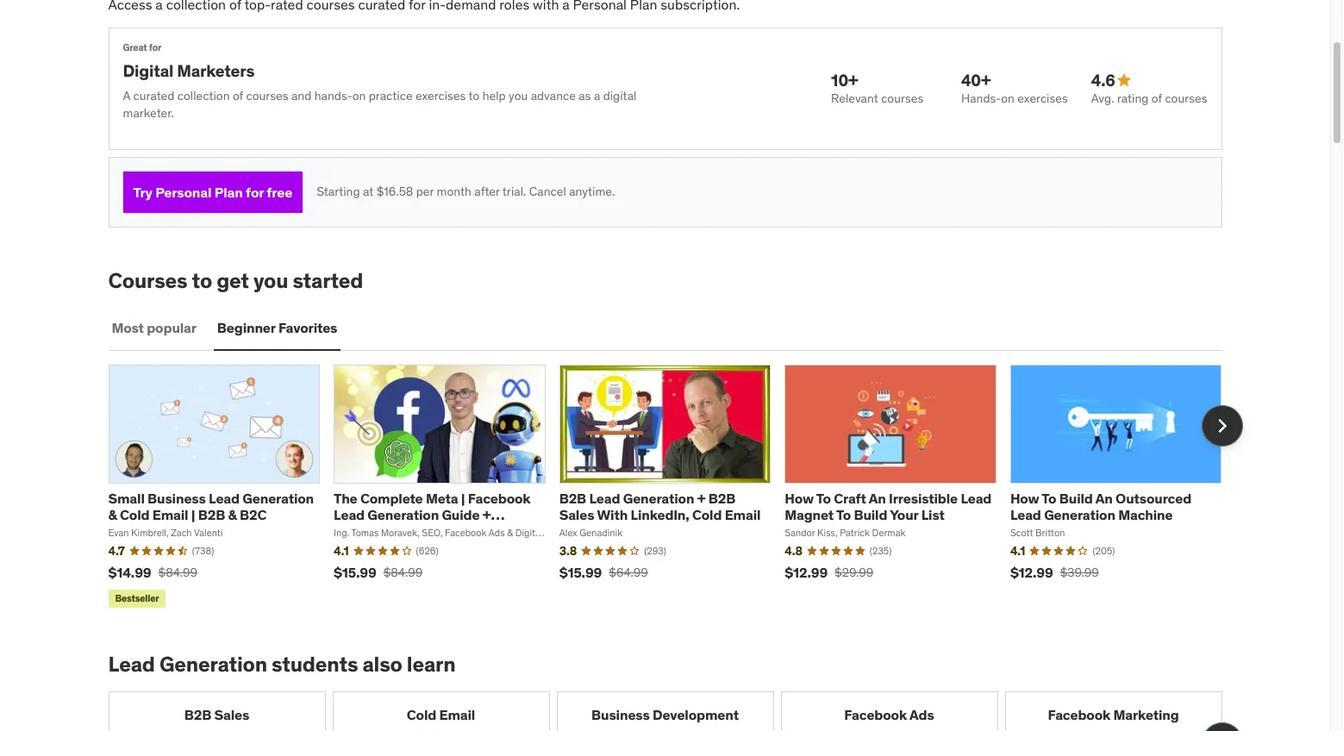 Task type: describe. For each thing, give the bounding box(es) containing it.
linkedin,
[[631, 506, 689, 524]]

irresistible
[[889, 490, 958, 507]]

10+ relevant courses
[[831, 70, 924, 106]]

1 horizontal spatial for
[[246, 183, 264, 201]]

most
[[112, 319, 144, 337]]

+ inside "the complete meta | facebook lead generation guide + chatgpt"
[[483, 506, 491, 524]]

how to build an outsourced lead generation machine
[[1010, 490, 1192, 524]]

as
[[579, 88, 591, 103]]

relevant
[[831, 90, 878, 106]]

students
[[272, 651, 358, 678]]

get
[[217, 267, 249, 294]]

how to craft an irresistible lead magnet to build your list
[[785, 490, 992, 524]]

at
[[363, 184, 374, 199]]

40+ hands-on exercises
[[961, 70, 1068, 106]]

$16.58
[[377, 184, 413, 199]]

facebook ads
[[844, 706, 934, 723]]

b2b sales
[[184, 706, 249, 723]]

great
[[123, 42, 147, 54]]

generation inside small business lead generation & cold email | b2b & b2c
[[243, 490, 314, 507]]

an for craft
[[869, 490, 886, 507]]

carousel element containing b2b sales
[[108, 691, 1243, 731]]

1 horizontal spatial email
[[439, 706, 475, 723]]

email inside small business lead generation & cold email | b2b & b2c
[[152, 506, 188, 524]]

collection
[[177, 88, 230, 103]]

b2b inside small business lead generation & cold email | b2b & b2c
[[198, 506, 225, 524]]

complete
[[360, 490, 423, 507]]

the
[[334, 490, 357, 507]]

4.6
[[1091, 70, 1116, 91]]

40+
[[961, 70, 991, 91]]

digital
[[123, 60, 174, 81]]

digital
[[603, 88, 637, 103]]

outsourced
[[1116, 490, 1192, 507]]

of inside great for digital marketers a curated collection of courses and hands-on practice exercises to help you advance as a digital marketer.
[[233, 88, 243, 103]]

generation inside how to build an outsourced lead generation machine
[[1044, 506, 1116, 524]]

also
[[363, 651, 402, 678]]

hands-
[[961, 90, 1001, 106]]

beginner favorites
[[217, 319, 337, 337]]

personal
[[155, 183, 212, 201]]

try
[[133, 183, 152, 201]]

ads
[[910, 706, 934, 723]]

month
[[437, 184, 472, 199]]

starting
[[317, 184, 360, 199]]

courses to get you started
[[108, 267, 363, 294]]

an for build
[[1096, 490, 1113, 507]]

your
[[890, 506, 919, 524]]

popular
[[147, 319, 196, 337]]

1 horizontal spatial cold
[[407, 706, 436, 723]]

email inside b2b lead generation + b2b sales with linkedin, cold email
[[725, 506, 761, 524]]

small business lead generation & cold email | b2b & b2c
[[108, 490, 314, 524]]

list
[[921, 506, 945, 524]]

on inside 40+ hands-on exercises
[[1001, 90, 1015, 106]]

facebook marketing link
[[1005, 691, 1222, 731]]

guide
[[442, 506, 480, 524]]

with
[[597, 506, 628, 524]]

cold email
[[407, 706, 475, 723]]

how to build an outsourced lead generation machine link
[[1010, 490, 1192, 524]]

lead inside small business lead generation & cold email | b2b & b2c
[[209, 490, 240, 507]]

anytime.
[[569, 184, 615, 199]]

facebook for facebook ads
[[844, 706, 907, 723]]

a
[[123, 88, 130, 103]]

the complete meta | facebook lead generation guide + chatgpt link
[[334, 490, 531, 540]]

lead inside how to build an outsourced lead generation machine
[[1010, 506, 1041, 524]]

how for how to build an outsourced lead generation machine
[[1010, 490, 1039, 507]]

| inside "the complete meta | facebook lead generation guide + chatgpt"
[[461, 490, 465, 507]]

courses inside 10+ relevant courses
[[881, 90, 924, 106]]

and
[[291, 88, 312, 103]]

advance
[[531, 88, 576, 103]]

b2b sales link
[[108, 691, 326, 731]]

lead inside b2b lead generation + b2b sales with linkedin, cold email
[[589, 490, 620, 507]]

beginner
[[217, 319, 276, 337]]

how for how to craft an irresistible lead magnet to build your list
[[785, 490, 814, 507]]

help
[[483, 88, 506, 103]]

try personal plan for free
[[133, 183, 292, 201]]

to inside great for digital marketers a curated collection of courses and hands-on practice exercises to help you advance as a digital marketer.
[[469, 88, 480, 103]]

started
[[293, 267, 363, 294]]

most popular
[[112, 319, 196, 337]]

+ inside b2b lead generation + b2b sales with linkedin, cold email
[[697, 490, 706, 507]]

b2b lead generation + b2b sales with linkedin, cold email
[[559, 490, 761, 524]]



Task type: vqa. For each thing, say whether or not it's contained in the screenshot.
top next image
yes



Task type: locate. For each thing, give the bounding box(es) containing it.
machine
[[1119, 506, 1173, 524]]

rating
[[1117, 90, 1149, 106]]

for inside great for digital marketers a curated collection of courses and hands-on practice exercises to help you advance as a digital marketer.
[[149, 42, 161, 54]]

facebook left ads at the bottom of page
[[844, 706, 907, 723]]

2 & from the left
[[228, 506, 237, 524]]

per
[[416, 184, 434, 199]]

great for digital marketers a curated collection of courses and hands-on practice exercises to help you advance as a digital marketer.
[[123, 42, 637, 120]]

try personal plan for free link
[[123, 172, 303, 213]]

1 vertical spatial carousel element
[[108, 691, 1243, 731]]

2 next image from the top
[[1208, 729, 1236, 731]]

2 an from the left
[[1096, 490, 1113, 507]]

&
[[108, 506, 117, 524], [228, 506, 237, 524]]

0 horizontal spatial cold
[[120, 506, 150, 524]]

2 horizontal spatial to
[[1042, 490, 1057, 507]]

on
[[352, 88, 366, 103], [1001, 90, 1015, 106]]

generation inside b2b lead generation + b2b sales with linkedin, cold email
[[623, 490, 694, 507]]

email
[[152, 506, 188, 524], [725, 506, 761, 524], [439, 706, 475, 723]]

2 horizontal spatial courses
[[1165, 90, 1208, 106]]

for right great on the left of page
[[149, 42, 161, 54]]

facebook ads link
[[781, 691, 998, 731]]

facebook marketing
[[1048, 706, 1179, 723]]

0 vertical spatial to
[[469, 88, 480, 103]]

to
[[469, 88, 480, 103], [192, 267, 212, 294]]

how inside how to build an outsourced lead generation machine
[[1010, 490, 1039, 507]]

next image
[[1208, 413, 1236, 440], [1208, 729, 1236, 731]]

favorites
[[278, 319, 337, 337]]

next image for how to build an outsourced lead generation machine
[[1208, 413, 1236, 440]]

build inside 'how to craft an irresistible lead magnet to build your list'
[[854, 506, 888, 524]]

1 horizontal spatial to
[[469, 88, 480, 103]]

marketers
[[177, 60, 255, 81]]

b2c
[[240, 506, 267, 524]]

business right small at the bottom
[[148, 490, 206, 507]]

an left machine
[[1096, 490, 1113, 507]]

a
[[594, 88, 600, 103]]

1 vertical spatial you
[[253, 267, 288, 294]]

you right help
[[509, 88, 528, 103]]

build left the your
[[854, 506, 888, 524]]

beginner favorites button
[[214, 308, 341, 349]]

exercises inside 40+ hands-on exercises
[[1018, 90, 1068, 106]]

business inside small business lead generation & cold email | b2b & b2c
[[148, 490, 206, 507]]

cancel
[[529, 184, 566, 199]]

1 horizontal spatial how
[[1010, 490, 1039, 507]]

sales inside b2b lead generation + b2b sales with linkedin, cold email
[[559, 506, 594, 524]]

1 horizontal spatial courses
[[881, 90, 924, 106]]

lead inside "the complete meta | facebook lead generation guide + chatgpt"
[[334, 506, 365, 524]]

0 vertical spatial for
[[149, 42, 161, 54]]

how to craft an irresistible lead magnet to build your list link
[[785, 490, 992, 524]]

1 horizontal spatial business
[[592, 706, 650, 723]]

0 vertical spatial sales
[[559, 506, 594, 524]]

facebook right "meta"
[[468, 490, 531, 507]]

cold email link
[[332, 691, 550, 731]]

2 horizontal spatial email
[[725, 506, 761, 524]]

business
[[148, 490, 206, 507], [592, 706, 650, 723]]

to left help
[[469, 88, 480, 103]]

0 horizontal spatial |
[[191, 506, 195, 524]]

cold inside b2b lead generation + b2b sales with linkedin, cold email
[[692, 506, 722, 524]]

10+
[[831, 70, 859, 91]]

1 horizontal spatial you
[[509, 88, 528, 103]]

email left magnet
[[725, 506, 761, 524]]

0 horizontal spatial how
[[785, 490, 814, 507]]

after
[[475, 184, 500, 199]]

0 horizontal spatial an
[[869, 490, 886, 507]]

1 vertical spatial next image
[[1208, 729, 1236, 731]]

0 vertical spatial business
[[148, 490, 206, 507]]

0 horizontal spatial facebook
[[468, 490, 531, 507]]

courses left and
[[246, 88, 288, 103]]

how
[[785, 490, 814, 507], [1010, 490, 1039, 507]]

cold inside small business lead generation & cold email | b2b & b2c
[[120, 506, 150, 524]]

exercises
[[416, 88, 466, 103], [1018, 90, 1068, 106]]

1 vertical spatial business
[[592, 706, 650, 723]]

1 horizontal spatial sales
[[559, 506, 594, 524]]

0 horizontal spatial to
[[192, 267, 212, 294]]

on inside great for digital marketers a curated collection of courses and hands-on practice exercises to help you advance as a digital marketer.
[[352, 88, 366, 103]]

email right small at the bottom
[[152, 506, 188, 524]]

1 carousel element from the top
[[108, 365, 1243, 611]]

plan
[[214, 183, 243, 201]]

0 vertical spatial you
[[509, 88, 528, 103]]

0 horizontal spatial to
[[816, 490, 831, 507]]

courses inside great for digital marketers a curated collection of courses and hands-on practice exercises to help you advance as a digital marketer.
[[246, 88, 288, 103]]

an inside how to build an outsourced lead generation machine
[[1096, 490, 1113, 507]]

business left 'development'
[[592, 706, 650, 723]]

exercises right practice
[[416, 88, 466, 103]]

you
[[509, 88, 528, 103], [253, 267, 288, 294]]

2 how from the left
[[1010, 490, 1039, 507]]

1 vertical spatial sales
[[214, 706, 249, 723]]

most popular button
[[108, 308, 200, 349]]

0 horizontal spatial courses
[[246, 88, 288, 103]]

1 horizontal spatial exercises
[[1018, 90, 1068, 106]]

marketing
[[1114, 706, 1179, 723]]

to left get
[[192, 267, 212, 294]]

meta
[[426, 490, 458, 507]]

1 horizontal spatial +
[[697, 490, 706, 507]]

of right rating
[[1152, 90, 1162, 106]]

2 horizontal spatial facebook
[[1048, 706, 1111, 723]]

for
[[149, 42, 161, 54], [246, 183, 264, 201]]

1 an from the left
[[869, 490, 886, 507]]

|
[[461, 490, 465, 507], [191, 506, 195, 524]]

magnet
[[785, 506, 834, 524]]

small
[[108, 490, 145, 507]]

development
[[653, 706, 739, 723]]

0 horizontal spatial build
[[854, 506, 888, 524]]

1 horizontal spatial to
[[836, 506, 851, 524]]

0 horizontal spatial business
[[148, 490, 206, 507]]

courses
[[108, 267, 188, 294]]

1 horizontal spatial build
[[1060, 490, 1093, 507]]

1 vertical spatial to
[[192, 267, 212, 294]]

to inside how to build an outsourced lead generation machine
[[1042, 490, 1057, 507]]

email down learn at the bottom of page
[[439, 706, 475, 723]]

0 horizontal spatial of
[[233, 88, 243, 103]]

to for magnet
[[816, 490, 831, 507]]

digital marketers link
[[123, 60, 255, 81]]

hands-
[[314, 88, 352, 103]]

1 horizontal spatial &
[[228, 506, 237, 524]]

| left b2c
[[191, 506, 195, 524]]

carousel element containing small business lead generation & cold email | b2b & b2c
[[108, 365, 1243, 611]]

free
[[267, 183, 292, 201]]

1 horizontal spatial on
[[1001, 90, 1015, 106]]

practice
[[369, 88, 413, 103]]

lead inside 'how to craft an irresistible lead magnet to build your list'
[[961, 490, 992, 507]]

business development link
[[557, 691, 774, 731]]

1 vertical spatial for
[[246, 183, 264, 201]]

sales left with
[[559, 506, 594, 524]]

| inside small business lead generation & cold email | b2b & b2c
[[191, 506, 195, 524]]

1 horizontal spatial |
[[461, 490, 465, 507]]

how inside 'how to craft an irresistible lead magnet to build your list'
[[785, 490, 814, 507]]

exercises inside great for digital marketers a curated collection of courses and hands-on practice exercises to help you advance as a digital marketer.
[[416, 88, 466, 103]]

trial.
[[503, 184, 526, 199]]

carousel element
[[108, 365, 1243, 611], [108, 691, 1243, 731]]

2 horizontal spatial cold
[[692, 506, 722, 524]]

0 vertical spatial next image
[[1208, 413, 1236, 440]]

0 horizontal spatial exercises
[[416, 88, 466, 103]]

starting at $16.58 per month after trial. cancel anytime.
[[317, 184, 615, 199]]

facebook inside "the complete meta | facebook lead generation guide + chatgpt"
[[468, 490, 531, 507]]

an
[[869, 490, 886, 507], [1096, 490, 1113, 507]]

facebook
[[468, 490, 531, 507], [844, 706, 907, 723], [1048, 706, 1111, 723]]

build left machine
[[1060, 490, 1093, 507]]

0 horizontal spatial sales
[[214, 706, 249, 723]]

sales down lead generation students also learn
[[214, 706, 249, 723]]

0 vertical spatial carousel element
[[108, 365, 1243, 611]]

courses right rating
[[1165, 90, 1208, 106]]

you right get
[[253, 267, 288, 294]]

avg.
[[1091, 90, 1114, 106]]

exercises left avg.
[[1018, 90, 1068, 106]]

0 horizontal spatial email
[[152, 506, 188, 524]]

0 horizontal spatial +
[[483, 506, 491, 524]]

| right "meta"
[[461, 490, 465, 507]]

1 horizontal spatial facebook
[[844, 706, 907, 723]]

0 horizontal spatial for
[[149, 42, 161, 54]]

learn
[[407, 651, 456, 678]]

the complete meta | facebook lead generation guide + chatgpt
[[334, 490, 531, 540]]

small image
[[1116, 72, 1133, 89]]

build inside how to build an outsourced lead generation machine
[[1060, 490, 1093, 507]]

b2b
[[559, 490, 586, 507], [709, 490, 736, 507], [198, 506, 225, 524], [184, 706, 211, 723]]

business development
[[592, 706, 739, 723]]

small business lead generation & cold email | b2b & b2c link
[[108, 490, 314, 524]]

to for generation
[[1042, 490, 1057, 507]]

b2b lead generation + b2b sales with linkedin, cold email link
[[559, 490, 761, 524]]

build
[[1060, 490, 1093, 507], [854, 506, 888, 524]]

1 next image from the top
[[1208, 413, 1236, 440]]

0 horizontal spatial on
[[352, 88, 366, 103]]

1 horizontal spatial an
[[1096, 490, 1113, 507]]

2 carousel element from the top
[[108, 691, 1243, 731]]

an right the 'craft'
[[869, 490, 886, 507]]

marketer.
[[123, 105, 174, 120]]

generation inside "the complete meta | facebook lead generation guide + chatgpt"
[[368, 506, 439, 524]]

on left practice
[[352, 88, 366, 103]]

facebook for facebook marketing
[[1048, 706, 1111, 723]]

an inside 'how to craft an irresistible lead magnet to build your list'
[[869, 490, 886, 507]]

+
[[697, 490, 706, 507], [483, 506, 491, 524]]

facebook left marketing
[[1048, 706, 1111, 723]]

lead
[[209, 490, 240, 507], [589, 490, 620, 507], [961, 490, 992, 507], [334, 506, 365, 524], [1010, 506, 1041, 524], [108, 651, 155, 678]]

chatgpt
[[334, 523, 391, 540]]

+ right linkedin,
[[697, 490, 706, 507]]

of down marketers
[[233, 88, 243, 103]]

1 how from the left
[[785, 490, 814, 507]]

courses right relevant
[[881, 90, 924, 106]]

+ right "guide"
[[483, 506, 491, 524]]

avg. rating of courses
[[1091, 90, 1208, 106]]

on right 40+
[[1001, 90, 1015, 106]]

craft
[[834, 490, 866, 507]]

for left free
[[246, 183, 264, 201]]

curated
[[133, 88, 175, 103]]

1 & from the left
[[108, 506, 117, 524]]

0 horizontal spatial you
[[253, 267, 288, 294]]

lead generation students also learn
[[108, 651, 456, 678]]

0 horizontal spatial &
[[108, 506, 117, 524]]

you inside great for digital marketers a curated collection of courses and hands-on practice exercises to help you advance as a digital marketer.
[[509, 88, 528, 103]]

next image for facebook marketing
[[1208, 729, 1236, 731]]

cold
[[120, 506, 150, 524], [692, 506, 722, 524], [407, 706, 436, 723]]

1 horizontal spatial of
[[1152, 90, 1162, 106]]

to
[[816, 490, 831, 507], [1042, 490, 1057, 507], [836, 506, 851, 524]]



